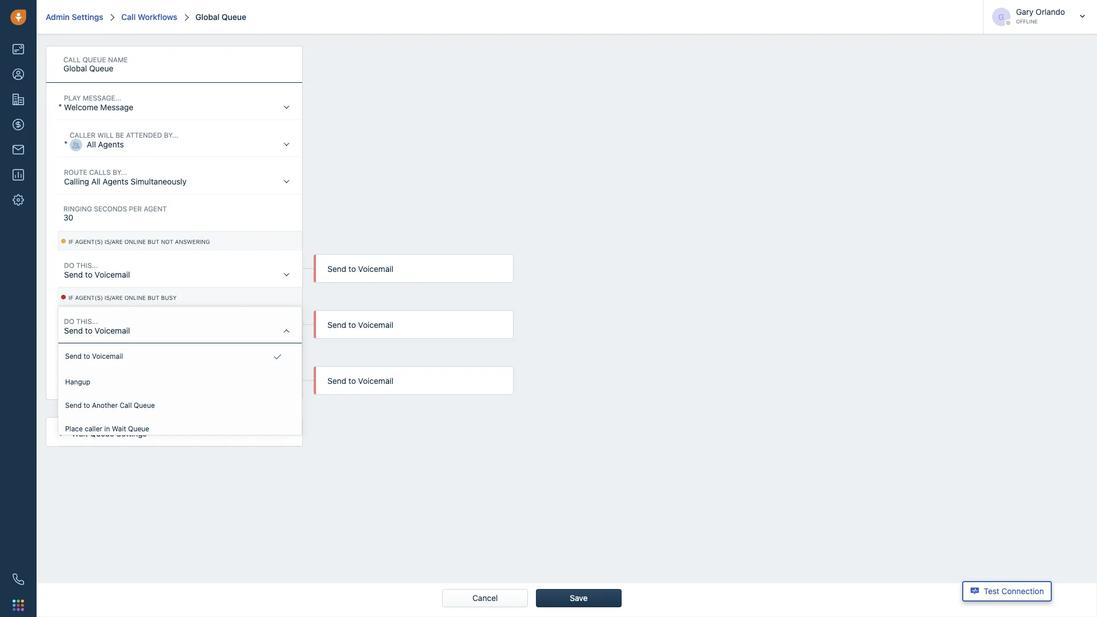 Task type: locate. For each thing, give the bounding box(es) containing it.
all right calling
[[91, 177, 100, 186]]

1 vertical spatial all
[[91, 177, 100, 186]]

1 is/are from the top
[[105, 239, 123, 245]]

settings right in
[[116, 429, 147, 438]]

wait
[[112, 425, 126, 433], [71, 429, 88, 438]]

* for welcome message button
[[58, 102, 62, 111]]

queue right another
[[134, 401, 155, 409]]

admin
[[46, 12, 70, 21]]

queue
[[222, 12, 246, 21], [134, 401, 155, 409], [128, 425, 149, 433], [90, 429, 114, 438]]

1 vertical spatial settings
[[116, 429, 147, 438]]

send to voicemail button
[[58, 307, 302, 344]]

0 vertical spatial agent(s)
[[75, 239, 103, 245]]

2 is/are from the top
[[105, 295, 123, 301]]

gary orlando offline
[[1016, 7, 1065, 25]]

0 vertical spatial but
[[148, 239, 159, 245]]

2 but from the top
[[148, 295, 159, 301]]

0 vertical spatial if
[[69, 239, 74, 245]]

1 but from the top
[[148, 239, 159, 245]]

0 vertical spatial *
[[58, 102, 62, 111]]

welcome message button
[[58, 83, 302, 120]]

*
[[58, 102, 62, 111], [64, 139, 68, 149]]

1 vertical spatial agents
[[103, 177, 128, 186]]

wait queue settings
[[71, 429, 147, 438]]

1 vertical spatial send to voicemail button
[[58, 363, 302, 400]]

is/are left busy
[[105, 295, 123, 301]]

queue right global
[[222, 12, 246, 21]]

1 vertical spatial agent(s)
[[75, 295, 103, 301]]

1 vertical spatial is/are
[[105, 295, 123, 301]]

0 horizontal spatial settings
[[72, 12, 103, 21]]

but left busy
[[148, 295, 159, 301]]

2 online from the top
[[124, 295, 146, 301]]

another
[[92, 401, 118, 409]]

is/are
[[105, 239, 123, 245], [105, 295, 123, 301]]

is/are for if agent(s) is/are online but not answering
[[105, 239, 123, 245]]

call right another
[[120, 401, 132, 409]]

all inside all agents button
[[87, 139, 96, 149]]

0 vertical spatial settings
[[72, 12, 103, 21]]

0 vertical spatial agents
[[98, 139, 124, 149]]

online left not
[[124, 239, 146, 245]]

call left the workflows
[[121, 12, 136, 21]]

settings right the admin
[[72, 12, 103, 21]]

agents down all agents
[[103, 177, 128, 186]]

agents inside button
[[98, 139, 124, 149]]

* left group icon
[[64, 139, 68, 149]]

list box containing send to voicemail
[[58, 344, 302, 439]]

test connection
[[984, 587, 1044, 596]]

but left not
[[148, 239, 159, 245]]

if for if agent(s)  is/are online but busy
[[69, 295, 74, 301]]

agents
[[98, 139, 124, 149], [103, 177, 128, 186]]

gary
[[1016, 7, 1034, 17]]

1 if from the top
[[69, 239, 74, 245]]

busy
[[161, 295, 177, 301]]

if offline
[[69, 351, 99, 357]]

1 horizontal spatial *
[[64, 139, 68, 149]]

settings
[[72, 12, 103, 21], [116, 429, 147, 438]]

global
[[195, 12, 220, 21]]

* for all agents button
[[64, 139, 68, 149]]

all
[[87, 139, 96, 149], [91, 177, 100, 186]]

0 vertical spatial is/are
[[105, 239, 123, 245]]

1 agent(s) from the top
[[75, 239, 103, 245]]

send to voicemail button
[[58, 251, 302, 288], [58, 363, 302, 400]]

voicemail inside 'option'
[[92, 352, 123, 360]]

call
[[121, 12, 136, 21], [120, 401, 132, 409]]

to inside dropdown button
[[85, 326, 92, 335]]

orlando
[[1036, 7, 1065, 17]]

0 vertical spatial send to voicemail button
[[58, 251, 302, 288]]

connection
[[1002, 587, 1044, 596]]

queue down another
[[90, 429, 114, 438]]

1 vertical spatial *
[[64, 139, 68, 149]]

simultaneously
[[131, 177, 187, 186]]

None field
[[58, 54, 256, 82], [58, 203, 302, 231], [58, 54, 256, 82], [58, 203, 302, 231]]

save
[[570, 594, 588, 603]]

send to voicemail button down answering
[[58, 251, 302, 288]]

admin settings link
[[46, 12, 103, 21]]

all agents
[[87, 139, 124, 149]]

1 vertical spatial online
[[124, 295, 146, 301]]

if
[[69, 239, 74, 245], [69, 295, 74, 301], [69, 351, 74, 357]]

send to voicemail button down send to voicemail dropdown button
[[58, 363, 302, 400]]

send
[[328, 264, 346, 274], [64, 270, 83, 279], [328, 320, 346, 330], [64, 326, 83, 335], [65, 352, 82, 360], [328, 376, 346, 386], [64, 382, 83, 391], [65, 401, 82, 409]]

list box
[[58, 344, 302, 439]]

online
[[124, 239, 146, 245], [124, 295, 146, 301]]

0 horizontal spatial wait
[[71, 429, 88, 438]]

agent(s)
[[75, 239, 103, 245], [75, 295, 103, 301]]

agents right group icon
[[98, 139, 124, 149]]

online left busy
[[124, 295, 146, 301]]

* left welcome
[[58, 102, 62, 111]]

all right group icon
[[87, 139, 96, 149]]

to
[[349, 264, 356, 274], [85, 270, 92, 279], [349, 320, 356, 330], [85, 326, 92, 335], [84, 352, 90, 360], [349, 376, 356, 386], [85, 382, 92, 391], [84, 401, 90, 409]]

call workflows
[[121, 12, 177, 21]]

1 vertical spatial but
[[148, 295, 159, 301]]

caller
[[85, 425, 102, 433]]

place caller in wait queue
[[65, 425, 149, 433]]

but for busy
[[148, 295, 159, 301]]

if agent(s)  is/are online but busy
[[69, 295, 177, 301]]

2 if from the top
[[69, 295, 74, 301]]

wait right in
[[112, 425, 126, 433]]

0 vertical spatial all
[[87, 139, 96, 149]]

voicemail
[[358, 264, 394, 274], [95, 270, 130, 279], [358, 320, 394, 330], [95, 326, 130, 335], [92, 352, 123, 360], [358, 376, 394, 386], [95, 382, 130, 391]]

2 vertical spatial if
[[69, 351, 74, 357]]

freshworks switcher image
[[13, 600, 24, 611]]

but
[[148, 239, 159, 245], [148, 295, 159, 301]]

2 agent(s) from the top
[[75, 295, 103, 301]]

welcome message
[[64, 102, 133, 112]]

1 online from the top
[[124, 239, 146, 245]]

offline
[[1016, 19, 1038, 25]]

agent(s) for if agent(s) is/are online but not answering
[[75, 239, 103, 245]]

is/are for if agent(s)  is/are online but busy
[[105, 295, 123, 301]]

wait left in
[[71, 429, 88, 438]]

0 horizontal spatial *
[[58, 102, 62, 111]]

is/are left not
[[105, 239, 123, 245]]

global queue
[[195, 12, 246, 21]]

1 vertical spatial if
[[69, 295, 74, 301]]

send to voicemail
[[328, 264, 394, 274], [64, 270, 130, 279], [328, 320, 394, 330], [64, 326, 130, 335], [65, 352, 123, 360], [328, 376, 394, 386], [64, 382, 130, 391]]

tick image
[[274, 350, 281, 364]]

0 vertical spatial online
[[124, 239, 146, 245]]

send to voicemail option
[[61, 346, 300, 369]]



Task type: describe. For each thing, give the bounding box(es) containing it.
but for not
[[148, 239, 159, 245]]

send inside 'option'
[[65, 352, 82, 360]]

g
[[999, 12, 1004, 21]]

3 if from the top
[[69, 351, 74, 357]]

1 horizontal spatial settings
[[116, 429, 147, 438]]

welcome
[[64, 102, 98, 112]]

hangup
[[65, 378, 90, 386]]

cancel link
[[466, 590, 505, 607]]

queue right in
[[128, 425, 149, 433]]

test
[[984, 587, 1000, 596]]

0 vertical spatial call
[[121, 12, 136, 21]]

cancel
[[473, 594, 498, 603]]

admin settings
[[46, 12, 103, 21]]

all agents button
[[64, 121, 302, 157]]

group image
[[70, 139, 82, 151]]

1 vertical spatial call
[[120, 401, 132, 409]]

2 send to voicemail button from the top
[[58, 363, 302, 400]]

agent(s) for if agent(s)  is/are online but busy
[[75, 295, 103, 301]]

place
[[65, 425, 83, 433]]

if for if agent(s) is/are online but not answering
[[69, 239, 74, 245]]

send to voicemail inside dropdown button
[[64, 326, 130, 335]]

in
[[104, 425, 110, 433]]

calling all agents simultaneously
[[64, 177, 187, 186]]

calling
[[64, 177, 89, 186]]

voicemail inside dropdown button
[[95, 326, 130, 335]]

answering
[[175, 239, 210, 245]]

message
[[100, 102, 133, 112]]

send to voicemail inside 'option'
[[65, 352, 123, 360]]

phone image
[[13, 574, 24, 585]]

workflows
[[138, 12, 177, 21]]

1 horizontal spatial wait
[[112, 425, 126, 433]]

phone element
[[7, 568, 30, 591]]

call workflows link
[[119, 12, 177, 21]]

to inside 'option'
[[84, 352, 90, 360]]

not
[[161, 239, 173, 245]]

send to another call queue
[[65, 401, 155, 409]]

send inside dropdown button
[[64, 326, 83, 335]]

if agent(s) is/are online but not answering
[[69, 239, 210, 245]]

online for not
[[124, 239, 146, 245]]

offline
[[75, 351, 99, 357]]

online for busy
[[124, 295, 146, 301]]

1 send to voicemail button from the top
[[58, 251, 302, 288]]



Task type: vqa. For each thing, say whether or not it's contained in the screenshot.
clicks
no



